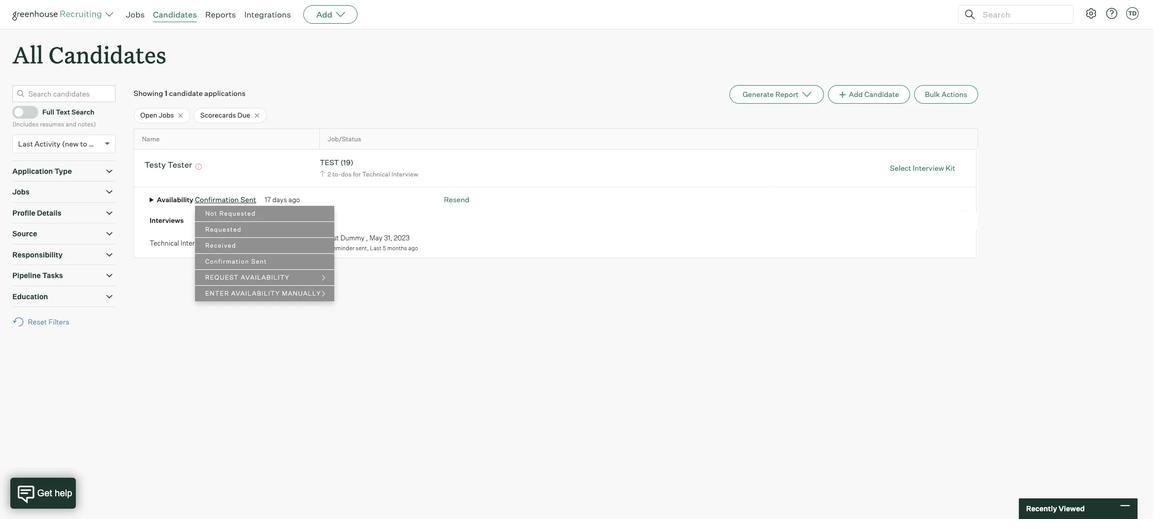 Task type: vqa. For each thing, say whether or not it's contained in the screenshot.
Resend BUTTON
yes



Task type: describe. For each thing, give the bounding box(es) containing it.
request
[[205, 274, 239, 282]]

candidate
[[169, 89, 203, 98]]

not
[[205, 210, 217, 218]]

greenhouse recruiting image
[[12, 8, 105, 21]]

add candidate link
[[828, 85, 910, 104]]

resend button
[[444, 195, 470, 204]]

reset filters
[[28, 318, 69, 326]]

test
[[320, 158, 339, 167]]

scorecards
[[200, 111, 236, 119]]

sent inside 'element'
[[251, 258, 267, 266]]

all candidates
[[12, 39, 166, 70]]

technical inside test (19) 2 to-dos for technical interview
[[362, 170, 390, 178]]

source
[[12, 229, 37, 238]]

integrations link
[[244, 9, 291, 20]]

testy tester link
[[145, 160, 192, 172]]

notes)
[[78, 120, 96, 128]]

showing 1 candidate applications
[[134, 89, 246, 98]]

actions
[[942, 90, 968, 99]]

last activity (new to old)
[[18, 139, 102, 148]]

2 to-dos for technical interview link
[[318, 169, 421, 179]]

enter availability manually
[[205, 290, 321, 298]]

1 inside test dummy                , may 31, 2023 1 reminder sent, last 5 months ago
[[326, 245, 328, 252]]

candidate reports are now available! apply filters and select "view in app" element
[[730, 85, 824, 104]]

0 vertical spatial 1
[[165, 89, 168, 98]]

pipeline tasks
[[12, 271, 63, 280]]

sent,
[[356, 245, 369, 252]]

details
[[37, 208, 61, 217]]

full
[[42, 108, 54, 116]]

generate
[[743, 90, 774, 99]]

add button
[[304, 5, 358, 24]]

not requested
[[205, 210, 256, 218]]

may
[[370, 234, 383, 242]]

technical interview
[[150, 239, 209, 247]]

days
[[272, 196, 287, 204]]

availability for enter
[[231, 290, 280, 298]]

resend
[[444, 195, 470, 204]]

2023
[[394, 234, 410, 242]]

generate report button
[[730, 85, 824, 104]]

2 vertical spatial jobs
[[12, 187, 30, 196]]

name
[[142, 135, 160, 143]]

integrations
[[244, 9, 291, 20]]

configure image
[[1085, 7, 1098, 20]]

last activity (new to old) option
[[18, 139, 102, 148]]

0 vertical spatial confirmation
[[195, 195, 239, 204]]

all
[[12, 39, 43, 70]]

search
[[72, 108, 94, 116]]

1 vertical spatial technical
[[150, 239, 179, 247]]

availability for request
[[241, 274, 290, 282]]

bulk actions link
[[914, 85, 979, 104]]

responsibility
[[12, 250, 63, 259]]

td
[[1129, 10, 1137, 17]]

profile details
[[12, 208, 61, 217]]

1 vertical spatial candidates
[[49, 39, 166, 70]]

(new
[[62, 139, 79, 148]]

received
[[205, 242, 236, 250]]

last inside test dummy                , may 31, 2023 1 reminder sent, last 5 months ago
[[370, 245, 382, 252]]

interview for technical interview
[[181, 239, 209, 247]]

enter
[[205, 290, 229, 298]]

bulk
[[925, 90, 940, 99]]

generate report
[[743, 90, 799, 99]]

dos
[[341, 170, 352, 178]]

reset
[[28, 318, 47, 326]]

31,
[[384, 234, 392, 242]]

(includes
[[12, 120, 39, 128]]

applications
[[204, 89, 246, 98]]

select interview kit
[[890, 164, 956, 173]]

(19)
[[341, 158, 353, 167]]

type
[[54, 167, 72, 175]]

testy tester has been in technical interview for more than 14 days image
[[194, 164, 203, 170]]

1 vertical spatial jobs
[[159, 111, 174, 119]]

reminder
[[329, 245, 355, 252]]

Search text field
[[981, 7, 1064, 22]]

2
[[328, 170, 331, 178]]

viewed
[[1059, 504, 1085, 513]]

testy
[[145, 160, 166, 170]]

job/status
[[328, 135, 361, 143]]

select interview kit link
[[890, 163, 956, 174]]

open jobs
[[140, 111, 174, 119]]



Task type: locate. For each thing, give the bounding box(es) containing it.
ago
[[289, 196, 300, 204], [409, 245, 418, 252]]

add for add
[[316, 9, 332, 20]]

full text search (includes resumes and notes)
[[12, 108, 96, 128]]

0 horizontal spatial interview
[[181, 239, 209, 247]]

td button
[[1127, 7, 1139, 20]]

requested up 'received' in the left of the page
[[205, 226, 242, 234]]

select
[[890, 164, 912, 173]]

application type
[[12, 167, 72, 175]]

pipeline
[[12, 271, 41, 280]]

0 horizontal spatial jobs
[[12, 187, 30, 196]]

add inside add candidate link
[[849, 90, 863, 99]]

1 horizontal spatial technical
[[362, 170, 390, 178]]

open
[[140, 111, 157, 119]]

0 vertical spatial last
[[18, 139, 33, 148]]

text
[[56, 108, 70, 116]]

report
[[776, 90, 799, 99]]

5
[[383, 245, 386, 252]]

1 horizontal spatial ago
[[409, 245, 418, 252]]

request availability
[[205, 274, 290, 282]]

confirmation up not
[[195, 195, 239, 204]]

1 down test
[[326, 245, 328, 252]]

sent left 17
[[240, 195, 256, 204]]

activity
[[34, 139, 60, 148]]

0 vertical spatial add
[[316, 9, 332, 20]]

reset filters button
[[12, 312, 74, 331]]

reports
[[205, 9, 236, 20]]

1 horizontal spatial 1
[[326, 245, 328, 252]]

Search candidates field
[[12, 85, 116, 102]]

2 horizontal spatial interview
[[913, 164, 944, 173]]

testy tester
[[145, 160, 192, 170]]

0 horizontal spatial ago
[[289, 196, 300, 204]]

and
[[66, 120, 76, 128]]

scorecards due
[[200, 111, 250, 119]]

17
[[265, 196, 271, 204]]

to
[[80, 139, 87, 148]]

candidates right the jobs link
[[153, 9, 197, 20]]

0 vertical spatial technical
[[362, 170, 390, 178]]

0 vertical spatial ago
[[289, 196, 300, 204]]

1 right "showing"
[[165, 89, 168, 98]]

ago down the 2023
[[409, 245, 418, 252]]

recently
[[1027, 504, 1058, 513]]

confirmation sent inside 'element'
[[205, 258, 267, 266]]

0 horizontal spatial add
[[316, 9, 332, 20]]

due
[[238, 111, 250, 119]]

for
[[353, 170, 361, 178]]

technical right for
[[362, 170, 390, 178]]

interview right for
[[392, 170, 418, 178]]

dummy
[[340, 234, 365, 242]]

candidates link
[[153, 9, 197, 20]]

showing
[[134, 89, 163, 98]]

requested
[[219, 210, 256, 218], [205, 226, 242, 234]]

add
[[316, 9, 332, 20], [849, 90, 863, 99]]

add candidate
[[849, 90, 899, 99]]

1 horizontal spatial last
[[370, 245, 382, 252]]

add for add candidate
[[849, 90, 863, 99]]

1 vertical spatial availability
[[231, 290, 280, 298]]

0 vertical spatial requested
[[219, 210, 256, 218]]

profile
[[12, 208, 35, 217]]

jobs
[[126, 9, 145, 20], [159, 111, 174, 119], [12, 187, 30, 196]]

interview for select interview kit
[[913, 164, 944, 173]]

jobs up 'profile'
[[12, 187, 30, 196]]

interviews
[[150, 216, 184, 225]]

filters
[[48, 318, 69, 326]]

last
[[18, 139, 33, 148], [370, 245, 382, 252]]

candidates down the jobs link
[[49, 39, 166, 70]]

candidate
[[865, 90, 899, 99]]

kit
[[946, 164, 956, 173]]

jobs right open
[[159, 111, 174, 119]]

confirmation sent element
[[195, 206, 334, 302]]

test (19) 2 to-dos for technical interview
[[320, 158, 418, 178]]

old)
[[89, 139, 102, 148]]

0 vertical spatial sent
[[240, 195, 256, 204]]

add inside add popup button
[[316, 9, 332, 20]]

requested down confirmation sent dropdown button
[[219, 210, 256, 218]]

jobs left the candidates link on the top of page
[[126, 9, 145, 20]]

confirmation sent button
[[195, 195, 256, 204]]

availability down request availability
[[231, 290, 280, 298]]

to-
[[332, 170, 341, 178]]

test dummy                , may 31, 2023 1 reminder sent, last 5 months ago
[[326, 234, 419, 252]]

confirmation inside 'element'
[[205, 258, 249, 266]]

1 vertical spatial 1
[[326, 245, 328, 252]]

ago inside test dummy                , may 31, 2023 1 reminder sent, last 5 months ago
[[409, 245, 418, 252]]

1 vertical spatial last
[[370, 245, 382, 252]]

availability up enter availability manually
[[241, 274, 290, 282]]

resumes
[[40, 120, 64, 128]]

candidates
[[153, 9, 197, 20], [49, 39, 166, 70]]

test
[[326, 234, 339, 242]]

1 horizontal spatial jobs
[[126, 9, 145, 20]]

0 horizontal spatial last
[[18, 139, 33, 148]]

sent up request availability
[[251, 258, 267, 266]]

jobs link
[[126, 9, 145, 20]]

0 horizontal spatial 1
[[165, 89, 168, 98]]

confirmation sent up request availability
[[205, 258, 267, 266]]

1 vertical spatial add
[[849, 90, 863, 99]]

1 horizontal spatial add
[[849, 90, 863, 99]]

checkmark image
[[17, 108, 25, 115]]

interview inside select interview kit 'link'
[[913, 164, 944, 173]]

1 horizontal spatial interview
[[392, 170, 418, 178]]

17 days ago
[[265, 196, 300, 204]]

1 vertical spatial ago
[[409, 245, 418, 252]]

confirmation sent up not requested
[[195, 195, 256, 204]]

interview left kit
[[913, 164, 944, 173]]

interview inside test (19) 2 to-dos for technical interview
[[392, 170, 418, 178]]

manually
[[282, 290, 321, 298]]

1 vertical spatial confirmation
[[205, 258, 249, 266]]

td button
[[1125, 5, 1141, 22]]

1
[[165, 89, 168, 98], [326, 245, 328, 252]]

0 vertical spatial jobs
[[126, 9, 145, 20]]

recently viewed
[[1027, 504, 1085, 513]]

technical down interviews
[[150, 239, 179, 247]]

0 vertical spatial availability
[[241, 274, 290, 282]]

1 vertical spatial sent
[[251, 258, 267, 266]]

1 vertical spatial requested
[[205, 226, 242, 234]]

confirmation
[[195, 195, 239, 204], [205, 258, 249, 266]]

technical
[[362, 170, 390, 178], [150, 239, 179, 247]]

0 vertical spatial candidates
[[153, 9, 197, 20]]

tester
[[168, 160, 192, 170]]

confirmation up request
[[205, 258, 249, 266]]

2 horizontal spatial jobs
[[159, 111, 174, 119]]

ago right days
[[289, 196, 300, 204]]

1 vertical spatial confirmation sent
[[205, 258, 267, 266]]

last down (includes
[[18, 139, 33, 148]]

last left 5
[[370, 245, 382, 252]]

application
[[12, 167, 53, 175]]

,
[[366, 234, 368, 242]]

0 horizontal spatial technical
[[150, 239, 179, 247]]

0 vertical spatial confirmation sent
[[195, 195, 256, 204]]

interview down not
[[181, 239, 209, 247]]

reports link
[[205, 9, 236, 20]]

education
[[12, 292, 48, 301]]

months
[[387, 245, 407, 252]]



